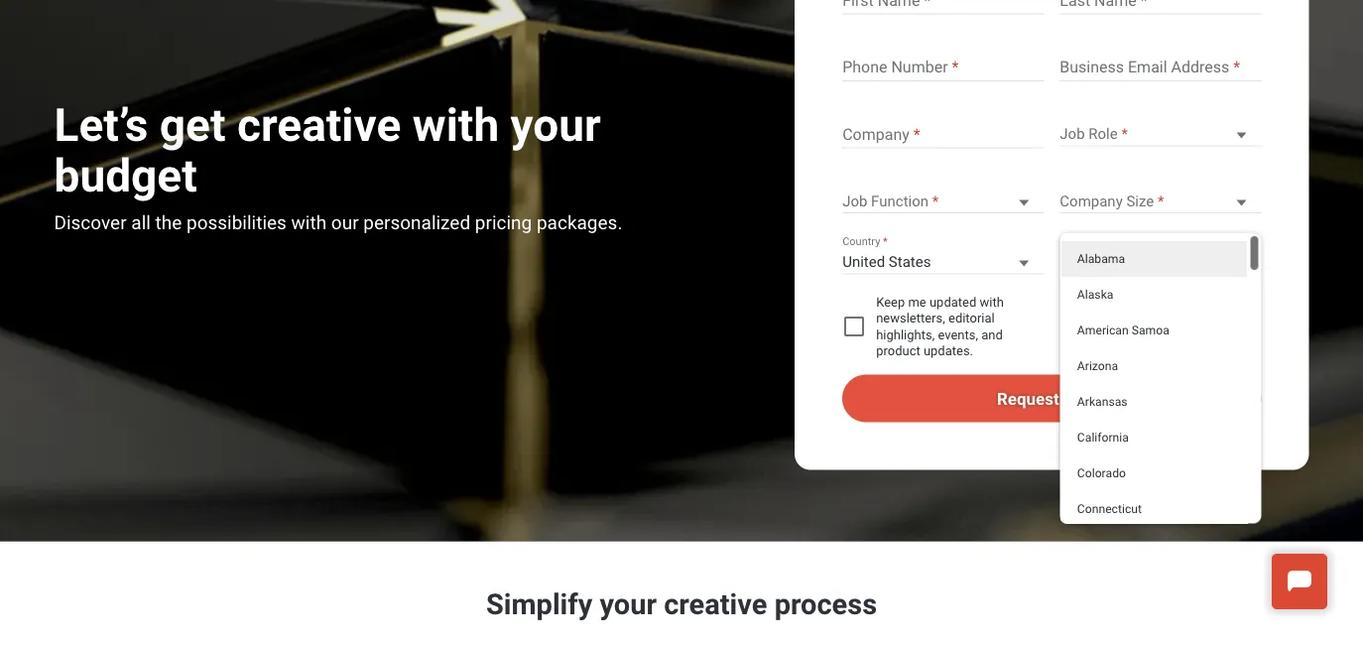 Task type: locate. For each thing, give the bounding box(es) containing it.
1 vertical spatial with
[[980, 295, 1004, 310]]

with for creative
[[413, 99, 499, 152]]

Phone Number text field
[[843, 57, 1044, 81]]

process
[[775, 588, 877, 621]]

quote
[[1064, 389, 1107, 408]]

0 horizontal spatial creative
[[237, 99, 401, 152]]

request quote button
[[843, 375, 1262, 422]]

country
[[843, 235, 881, 248]]

with
[[413, 99, 499, 152], [980, 295, 1004, 310]]

0 vertical spatial with
[[413, 99, 499, 152]]

let's
[[54, 99, 148, 152]]

with inside let's get creative with your budget
[[413, 99, 499, 152]]

0 vertical spatial your
[[511, 99, 601, 152]]

keep me updated with newsletters, editorial highlights, events, and product updates.
[[877, 295, 1004, 358]]

let's get creative with your budget banner
[[0, 0, 1364, 545]]

0 vertical spatial creative
[[237, 99, 401, 152]]

creative
[[237, 99, 401, 152], [664, 588, 768, 621]]

states
[[889, 253, 931, 270]]

creative for your
[[664, 588, 768, 621]]

budget
[[54, 149, 197, 202]]

your
[[511, 99, 601, 152], [600, 588, 657, 621]]

updated
[[930, 295, 977, 310]]

request quote
[[997, 389, 1107, 408]]

with inside keep me updated with newsletters, editorial highlights, events, and product updates.
[[980, 295, 1004, 310]]

1 vertical spatial creative
[[664, 588, 768, 621]]

Company text field
[[843, 124, 1044, 148]]

1 horizontal spatial creative
[[664, 588, 768, 621]]

country *
[[843, 235, 888, 248]]

*
[[883, 235, 888, 248]]

0 horizontal spatial with
[[413, 99, 499, 152]]

creative inside let's get creative with your budget
[[237, 99, 401, 152]]

1 horizontal spatial with
[[980, 295, 1004, 310]]

simplify your creative process
[[486, 588, 877, 621]]

your inside let's get creative with your budget
[[511, 99, 601, 152]]



Task type: describe. For each thing, give the bounding box(es) containing it.
1 vertical spatial your
[[600, 588, 657, 621]]

events,
[[938, 327, 979, 342]]

with for updated
[[980, 295, 1004, 310]]

newsletters,
[[877, 311, 946, 326]]

get
[[160, 99, 226, 152]]

Business Email Address text field
[[1060, 57, 1262, 81]]

updates.
[[924, 343, 974, 358]]

creative for get
[[237, 99, 401, 152]]

me
[[909, 295, 927, 310]]

and
[[982, 327, 1003, 342]]

request
[[997, 389, 1060, 408]]

First Name text field
[[843, 0, 1044, 15]]

simplify
[[486, 588, 593, 621]]

keep
[[877, 295, 905, 310]]

let's get creative with your budget
[[54, 99, 601, 202]]

highlights,
[[877, 327, 935, 342]]

product
[[877, 343, 921, 358]]

editorial
[[949, 311, 995, 326]]

Last Name text field
[[1060, 0, 1262, 15]]

united
[[843, 253, 885, 270]]

united states
[[843, 253, 931, 270]]



Task type: vqa. For each thing, say whether or not it's contained in the screenshot.
bottommost YOU
no



